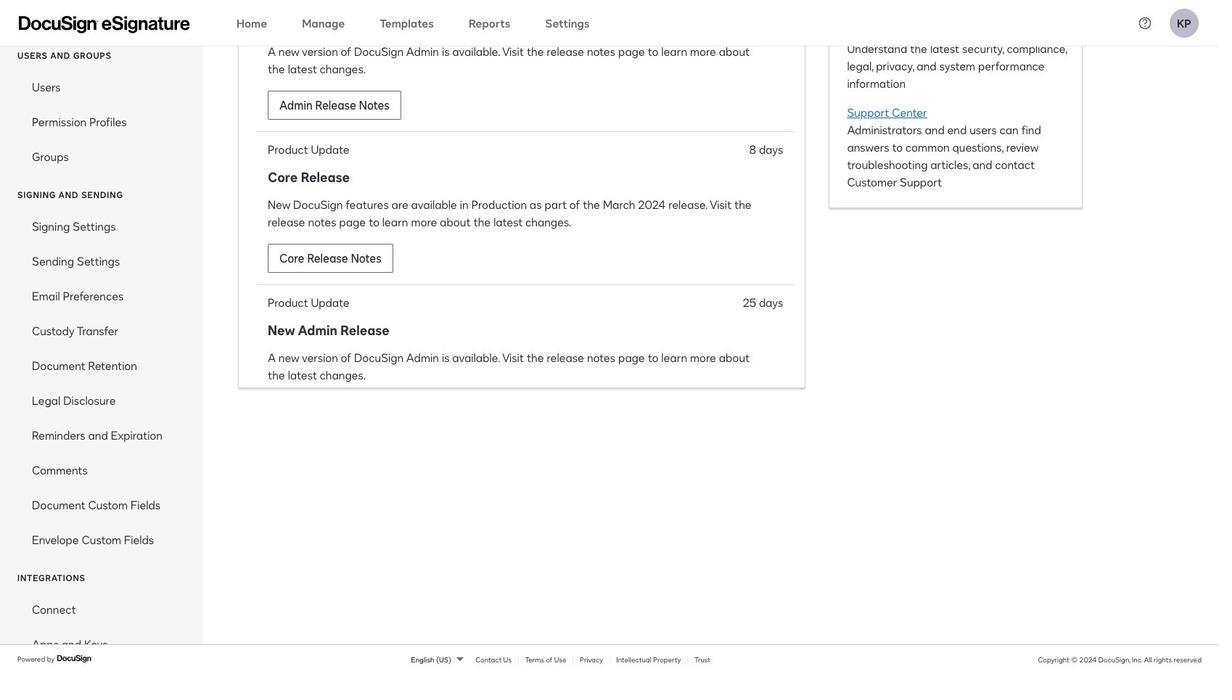 Task type: locate. For each thing, give the bounding box(es) containing it.
docusign admin image
[[19, 16, 190, 33]]

docusign image
[[57, 653, 93, 665]]

users and groups element
[[0, 70, 203, 174]]

signing and sending element
[[0, 209, 203, 557]]



Task type: describe. For each thing, give the bounding box(es) containing it.
integrations element
[[0, 592, 203, 674]]



Task type: vqa. For each thing, say whether or not it's contained in the screenshot.
Users and Groups element at the left top of page
yes



